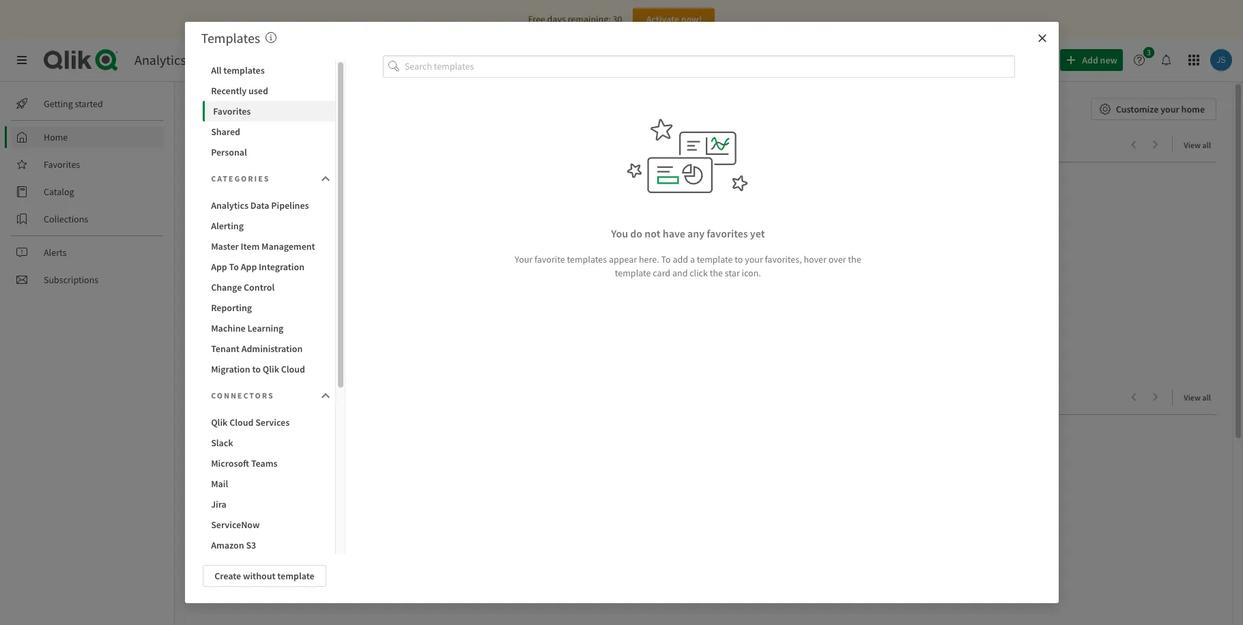 Task type: vqa. For each thing, say whether or not it's contained in the screenshot.
last in Alert on failed automation in the last X days
no



Task type: describe. For each thing, give the bounding box(es) containing it.
subscriptions link
[[11, 269, 164, 291]]

started
[[75, 98, 103, 110]]

change control
[[211, 281, 275, 294]]

favorites inside button
[[213, 105, 251, 117]]

connectors
[[211, 391, 274, 401]]

getting started link
[[11, 93, 164, 115]]

ask
[[971, 54, 986, 66]]

slack button
[[203, 433, 336, 453]]

alerts
[[44, 247, 67, 259]]

activate
[[646, 13, 680, 25]]

services inside button
[[256, 417, 290, 429]]

customize your home
[[1116, 103, 1205, 115]]

customize
[[1116, 103, 1159, 115]]

activate now! link
[[633, 8, 715, 30]]

categories button
[[203, 165, 336, 193]]

templates are pre-built automations that help you automate common business workflows. get started by selecting one of the pre-built templates or choose the blank canvas to build an automation from scratch. image
[[266, 32, 277, 43]]

reporting
[[211, 302, 252, 314]]

connectors button
[[203, 382, 336, 410]]

click
[[690, 267, 708, 279]]

getting started
[[44, 98, 103, 110]]

microsoft teams button
[[203, 453, 336, 474]]

0 vertical spatial template
[[697, 253, 733, 265]]

yet
[[750, 227, 765, 240]]

updated for 2nd jacob simon element from the top of the home main content
[[215, 573, 245, 583]]

analytics for analytics to explore
[[210, 137, 264, 154]]

1 jacob simon element from the top
[[200, 319, 212, 331]]

pipelines
[[271, 199, 309, 212]]

Search templates text field
[[405, 55, 1015, 78]]

updated 10 minutes ago for 1st jacob simon element from the top
[[215, 320, 298, 330]]

personal
[[211, 146, 247, 158]]

add
[[673, 253, 688, 265]]

app for 2nd jacob simon element from the top of the home main content
[[220, 558, 236, 570]]

updated 10 minutes ago for 2nd jacob simon element from the top of the home main content
[[215, 573, 298, 583]]

change
[[211, 281, 242, 294]]

all
[[211, 64, 222, 76]]

home link
[[11, 126, 164, 148]]

view all for analytics to explore
[[1184, 140, 1211, 150]]

do
[[631, 227, 643, 240]]

any
[[688, 227, 705, 240]]

recently used inside home main content
[[210, 389, 292, 406]]

recently inside "button"
[[211, 85, 247, 97]]

categories
[[211, 173, 270, 184]]

to inside app to app integration button
[[229, 261, 239, 273]]

alerting button
[[203, 216, 336, 236]]

free
[[528, 13, 545, 25]]

templates inside the 'your favorite templates appear here. to add a template to your favorites, hover over the template card and click the star icon.'
[[567, 253, 607, 265]]

not
[[645, 227, 661, 240]]

view all for recently used
[[1184, 393, 1211, 403]]

home
[[1182, 103, 1205, 115]]

Search text field
[[723, 49, 941, 71]]

minutes for 2nd jacob simon element from the top of the home main content jacob simon image
[[256, 573, 284, 583]]

create without template button
[[203, 565, 326, 587]]

analytics services
[[135, 51, 236, 68]]

migration to qlik cloud
[[211, 363, 305, 376]]

ago for jacob simon image related to 1st jacob simon element from the top
[[286, 320, 298, 330]]

your inside button
[[1161, 103, 1180, 115]]

your
[[515, 253, 533, 265]]

subscriptions
[[44, 274, 98, 286]]

master item management
[[211, 240, 315, 253]]

all for recently used
[[1203, 393, 1211, 403]]

master
[[211, 240, 239, 253]]

home inside home main content
[[191, 98, 233, 120]]

explore
[[281, 137, 326, 154]]

favorite
[[535, 253, 565, 265]]

management
[[262, 240, 315, 253]]

favorites button
[[203, 101, 336, 122]]

to inside the 'your favorite templates appear here. to add a template to your favorites, hover over the template card and click the star icon.'
[[661, 253, 671, 265]]

machine
[[211, 322, 246, 335]]

teams
[[251, 458, 278, 470]]

hover
[[804, 253, 827, 265]]

reporting button
[[203, 298, 336, 318]]

create
[[215, 570, 241, 583]]

analytics to explore link
[[210, 137, 331, 154]]

first for jacob simon image related to 1st jacob simon element from the top
[[200, 305, 218, 318]]

templates inside button
[[224, 64, 265, 76]]

favorites inside navigation pane element
[[44, 158, 80, 171]]

analytics services element
[[135, 51, 236, 68]]

free days remaining: 30
[[528, 13, 622, 25]]

navigation pane element
[[0, 87, 174, 296]]

card
[[653, 267, 671, 279]]

you
[[611, 227, 628, 240]]

slack
[[211, 437, 233, 449]]

tenant
[[211, 343, 240, 355]]

to inside the 'your favorite templates appear here. to add a template to your favorites, hover over the template card and click the star icon.'
[[735, 253, 743, 265]]

data
[[250, 199, 269, 212]]

minutes for jacob simon image related to 1st jacob simon element from the top
[[256, 320, 284, 330]]

1 horizontal spatial the
[[848, 253, 862, 265]]

view all link for recently used
[[1184, 389, 1217, 406]]

control
[[244, 281, 275, 294]]

analytics for analytics data pipelines
[[211, 199, 249, 212]]

mail button
[[203, 474, 336, 494]]

qlik inside button
[[211, 417, 228, 429]]

analytics data pipelines
[[211, 199, 309, 212]]

30
[[613, 13, 622, 25]]

template inside button
[[277, 570, 315, 583]]

you do not have any favorites yet
[[611, 227, 765, 240]]

to for migration to qlik cloud
[[252, 363, 261, 376]]

migration to qlik cloud button
[[203, 359, 336, 380]]

star
[[725, 267, 740, 279]]

used inside "button"
[[249, 85, 268, 97]]

first app for 2nd jacob simon element from the top of the home main content jacob simon image
[[200, 558, 236, 570]]

alerts link
[[11, 242, 164, 264]]

favorites link
[[11, 154, 164, 176]]

recently inside home main content
[[210, 389, 261, 406]]

1 app from the left
[[211, 261, 227, 273]]

analytics to explore
[[210, 137, 326, 154]]

2 jacob simon element from the top
[[200, 572, 212, 584]]

app to app integration button
[[203, 257, 336, 277]]

all templates button
[[203, 60, 336, 81]]

collections link
[[11, 208, 164, 230]]



Task type: locate. For each thing, give the bounding box(es) containing it.
2 first from the top
[[200, 558, 218, 570]]

favorites,
[[765, 253, 802, 265]]

0 vertical spatial all
[[1203, 140, 1211, 150]]

mail
[[211, 478, 228, 490]]

0 vertical spatial jacob simon element
[[200, 319, 212, 331]]

1 horizontal spatial favorites
[[213, 105, 251, 117]]

first up the machine at the left bottom of page
[[200, 305, 218, 318]]

1 vertical spatial first
[[200, 558, 218, 570]]

0 horizontal spatial qlik
[[211, 417, 228, 429]]

app down item
[[241, 261, 257, 273]]

2 vertical spatial template
[[277, 570, 315, 583]]

cloud down connectors
[[230, 417, 254, 429]]

appear
[[609, 253, 637, 265]]

2 app from the left
[[241, 261, 257, 273]]

favorites up shared
[[213, 105, 251, 117]]

the left star
[[710, 267, 723, 279]]

to inside home main content
[[267, 137, 279, 154]]

ago for 2nd jacob simon element from the top of the home main content jacob simon image
[[286, 573, 298, 583]]

10
[[246, 320, 255, 330], [246, 573, 255, 583]]

view all
[[1184, 140, 1211, 150], [1184, 393, 1211, 403]]

your left the home
[[1161, 103, 1180, 115]]

recently used
[[211, 85, 268, 97], [210, 389, 292, 406]]

home main content
[[169, 82, 1244, 626]]

learning
[[248, 322, 284, 335]]

jacob simon element down reporting at left
[[200, 319, 212, 331]]

1 updated 10 minutes ago from the top
[[215, 320, 298, 330]]

used up favorites button
[[249, 85, 268, 97]]

to inside button
[[252, 363, 261, 376]]

template down appear
[[615, 267, 651, 279]]

searchbar element
[[702, 49, 941, 71]]

home inside home "link"
[[44, 131, 68, 143]]

view for analytics to explore
[[1184, 140, 1201, 150]]

updated down reporting at left
[[215, 320, 245, 330]]

servicenow
[[211, 519, 260, 531]]

customize your home button
[[1091, 98, 1217, 120]]

recently used inside recently used "button"
[[211, 85, 268, 97]]

updated
[[215, 320, 245, 330], [215, 573, 245, 583]]

2 app from the top
[[220, 558, 236, 570]]

getting
[[44, 98, 73, 110]]

0 horizontal spatial app
[[211, 261, 227, 273]]

0 horizontal spatial templates
[[224, 64, 265, 76]]

0 horizontal spatial the
[[710, 267, 723, 279]]

0 vertical spatial first
[[200, 305, 218, 318]]

to left explore
[[267, 137, 279, 154]]

1 vertical spatial recently used
[[210, 389, 292, 406]]

view for recently used
[[1184, 393, 1201, 403]]

1 vertical spatial favorites
[[44, 158, 80, 171]]

2 view all from the top
[[1184, 393, 1211, 403]]

your inside the 'your favorite templates appear here. to add a template to your favorites, hover over the template card and click the star icon.'
[[745, 253, 763, 265]]

1 vertical spatial view all link
[[1184, 389, 1217, 406]]

0 horizontal spatial template
[[277, 570, 315, 583]]

first app for jacob simon image related to 1st jacob simon element from the top
[[200, 305, 236, 318]]

1 vertical spatial services
[[256, 417, 290, 429]]

0 vertical spatial home
[[191, 98, 233, 120]]

to up card
[[661, 253, 671, 265]]

alerting
[[211, 220, 244, 232]]

to up star
[[735, 253, 743, 265]]

0 vertical spatial updated 10 minutes ago
[[215, 320, 298, 330]]

2 updated from the top
[[215, 573, 245, 583]]

integration
[[259, 261, 305, 273]]

shared button
[[203, 122, 336, 142]]

over
[[829, 253, 846, 265]]

1 vertical spatial first app
[[200, 558, 236, 570]]

microsoft teams
[[211, 458, 278, 470]]

qlik up slack
[[211, 417, 228, 429]]

recently
[[211, 85, 247, 97], [210, 389, 261, 406]]

change control button
[[203, 277, 336, 298]]

close sidebar menu image
[[16, 55, 27, 66]]

recently used up "qlik cloud services"
[[210, 389, 292, 406]]

jira button
[[203, 494, 336, 515]]

10 right create
[[246, 573, 255, 583]]

view
[[1184, 140, 1201, 150], [1184, 393, 1201, 403]]

tenant administration button
[[203, 339, 336, 359]]

0 horizontal spatial to
[[252, 363, 261, 376]]

2 view all link from the top
[[1184, 389, 1217, 406]]

2 jacob simon image from the top
[[200, 572, 212, 584]]

1 vertical spatial 10
[[246, 573, 255, 583]]

1 vertical spatial to
[[735, 253, 743, 265]]

personal button
[[203, 142, 336, 163]]

2 horizontal spatial template
[[697, 253, 733, 265]]

minutes
[[256, 320, 284, 330], [256, 573, 284, 583]]

0 vertical spatial recently used
[[211, 85, 268, 97]]

10 for 2nd jacob simon element from the top of the home main content jacob simon image
[[246, 573, 255, 583]]

services down templates at the top of page
[[189, 51, 236, 68]]

first app down amazon
[[200, 558, 236, 570]]

app for 1st jacob simon element from the top
[[220, 305, 236, 318]]

1 all from the top
[[1203, 140, 1211, 150]]

1 horizontal spatial app
[[241, 261, 257, 273]]

amazon s3
[[211, 539, 256, 552]]

1 horizontal spatial your
[[1161, 103, 1180, 115]]

0 vertical spatial first app
[[200, 305, 236, 318]]

favourie templates image
[[627, 117, 750, 193]]

icon.
[[742, 267, 761, 279]]

0 horizontal spatial your
[[745, 253, 763, 265]]

days
[[547, 13, 566, 25]]

qlik inside button
[[263, 363, 279, 376]]

templates left appear
[[567, 253, 607, 265]]

to for analytics to explore
[[267, 137, 279, 154]]

1 ago from the top
[[286, 320, 298, 330]]

1 vertical spatial template
[[615, 267, 651, 279]]

1 updated from the top
[[215, 320, 245, 330]]

servicenow button
[[203, 515, 336, 535]]

0 horizontal spatial home
[[44, 131, 68, 143]]

favorites
[[707, 227, 748, 240]]

jacob simon element left create
[[200, 572, 212, 584]]

1 vertical spatial minutes
[[256, 573, 284, 583]]

home down getting on the top left of page
[[44, 131, 68, 143]]

templates are pre-built automations that help you automate common business workflows. get started by selecting one of the pre-built templates or choose the blank canvas to build an automation from scratch. tooltip
[[266, 29, 277, 46]]

jacob simon image left create
[[200, 572, 212, 584]]

0 vertical spatial favorites
[[213, 105, 251, 117]]

recently down all templates on the left top of page
[[211, 85, 247, 97]]

used up qlik cloud services button
[[264, 389, 292, 406]]

ago right without
[[286, 573, 298, 583]]

0 vertical spatial templates
[[224, 64, 265, 76]]

all for analytics to explore
[[1203, 140, 1211, 150]]

0 vertical spatial the
[[848, 253, 862, 265]]

1 view all link from the top
[[1184, 136, 1217, 153]]

2 ago from the top
[[286, 573, 298, 583]]

updated 10 minutes ago down reporting button
[[215, 320, 298, 330]]

0 vertical spatial jacob simon image
[[200, 319, 212, 331]]

1 horizontal spatial templates
[[567, 253, 607, 265]]

2 minutes from the top
[[256, 573, 284, 583]]

updated 10 minutes ago down s3
[[215, 573, 298, 583]]

minutes down "amazon s3" button
[[256, 573, 284, 583]]

2 first app from the top
[[200, 558, 236, 570]]

1 vertical spatial analytics
[[210, 137, 264, 154]]

0 horizontal spatial cloud
[[230, 417, 254, 429]]

the right over in the right of the page
[[848, 253, 862, 265]]

templates right all
[[224, 64, 265, 76]]

0 vertical spatial updated
[[215, 320, 245, 330]]

now!
[[681, 13, 702, 25]]

1 vertical spatial jacob simon image
[[200, 572, 212, 584]]

updated 10 minutes ago
[[215, 320, 298, 330], [215, 573, 298, 583]]

cloud down 'administration'
[[281, 363, 305, 376]]

1 view from the top
[[1184, 140, 1201, 150]]

amazon
[[211, 539, 244, 552]]

first for 2nd jacob simon element from the top of the home main content jacob simon image
[[200, 558, 218, 570]]

tenant administration
[[211, 343, 303, 355]]

1 horizontal spatial template
[[615, 267, 651, 279]]

1 vertical spatial qlik
[[211, 417, 228, 429]]

app up the machine at the left bottom of page
[[220, 305, 236, 318]]

recently used button
[[203, 81, 336, 101]]

a
[[690, 253, 695, 265]]

cloud inside button
[[230, 417, 254, 429]]

here.
[[639, 253, 659, 265]]

1 vertical spatial home
[[44, 131, 68, 143]]

first app up the machine at the left bottom of page
[[200, 305, 236, 318]]

0 vertical spatial recently
[[211, 85, 247, 97]]

shared
[[211, 126, 240, 138]]

microsoft
[[211, 458, 249, 470]]

ask insight advisor
[[971, 54, 1049, 66]]

1 vertical spatial view all
[[1184, 393, 1211, 403]]

templates
[[201, 29, 260, 46]]

1 first app from the top
[[200, 305, 236, 318]]

1 vertical spatial the
[[710, 267, 723, 279]]

create without template
[[215, 570, 315, 583]]

0 vertical spatial ago
[[286, 320, 298, 330]]

item
[[241, 240, 260, 253]]

0 vertical spatial services
[[189, 51, 236, 68]]

your
[[1161, 103, 1180, 115], [745, 253, 763, 265]]

close image
[[1037, 33, 1048, 44]]

advisor
[[1018, 54, 1049, 66]]

catalog
[[44, 186, 74, 198]]

cloud inside button
[[281, 363, 305, 376]]

0 vertical spatial used
[[249, 85, 268, 97]]

to down tenant administration
[[252, 363, 261, 376]]

1 horizontal spatial to
[[661, 253, 671, 265]]

1 horizontal spatial home
[[191, 98, 233, 120]]

jacob simon image for 1st jacob simon element from the top
[[200, 319, 212, 331]]

first app
[[200, 305, 236, 318], [200, 558, 236, 570]]

1 vertical spatial ago
[[286, 573, 298, 583]]

all templates
[[211, 64, 265, 76]]

ago right learning
[[286, 320, 298, 330]]

0 vertical spatial to
[[267, 137, 279, 154]]

1 vertical spatial templates
[[567, 253, 607, 265]]

10 right the machine at the left bottom of page
[[246, 320, 255, 330]]

1 vertical spatial updated
[[215, 573, 245, 583]]

recently down 'migration'
[[210, 389, 261, 406]]

template right without
[[277, 570, 315, 583]]

your up icon.
[[745, 253, 763, 265]]

1 app from the top
[[220, 305, 236, 318]]

0 vertical spatial view all link
[[1184, 136, 1217, 153]]

analytics
[[135, 51, 186, 68], [210, 137, 264, 154], [211, 199, 249, 212]]

1 jacob simon image from the top
[[200, 319, 212, 331]]

administration
[[242, 343, 303, 355]]

1 vertical spatial recently
[[210, 389, 261, 406]]

template up click
[[697, 253, 733, 265]]

1 vertical spatial all
[[1203, 393, 1211, 403]]

0 horizontal spatial to
[[229, 261, 239, 273]]

jira
[[211, 499, 227, 511]]

1 vertical spatial updated 10 minutes ago
[[215, 573, 298, 583]]

0 vertical spatial app
[[220, 305, 236, 318]]

and
[[673, 267, 688, 279]]

jacob simon image down reporting at left
[[200, 319, 212, 331]]

qlik down 'administration'
[[263, 363, 279, 376]]

app down master
[[211, 261, 227, 273]]

0 vertical spatial your
[[1161, 103, 1180, 115]]

1 horizontal spatial cloud
[[281, 363, 305, 376]]

jacob simon image
[[200, 319, 212, 331], [200, 572, 212, 584]]

1 horizontal spatial services
[[256, 417, 290, 429]]

0 vertical spatial qlik
[[263, 363, 279, 376]]

1 horizontal spatial qlik
[[263, 363, 279, 376]]

s3
[[246, 539, 256, 552]]

without
[[243, 570, 276, 583]]

qlik cloud services
[[211, 417, 290, 429]]

jacob simon element
[[200, 319, 212, 331], [200, 572, 212, 584]]

master item management button
[[203, 236, 336, 257]]

updated for 1st jacob simon element from the top
[[215, 320, 245, 330]]

view all link for analytics to explore
[[1184, 136, 1217, 153]]

used inside home main content
[[264, 389, 292, 406]]

0 vertical spatial cloud
[[281, 363, 305, 376]]

1 vertical spatial app
[[220, 558, 236, 570]]

amazon s3 button
[[203, 535, 336, 556]]

1 10 from the top
[[246, 320, 255, 330]]

0 vertical spatial view
[[1184, 140, 1201, 150]]

home up shared
[[191, 98, 233, 120]]

2 view from the top
[[1184, 393, 1201, 403]]

qlik cloud services button
[[203, 412, 336, 433]]

2 all from the top
[[1203, 393, 1211, 403]]

2 horizontal spatial to
[[735, 253, 743, 265]]

machine learning button
[[203, 318, 336, 339]]

templates
[[224, 64, 265, 76], [567, 253, 607, 265]]

1 vertical spatial cloud
[[230, 417, 254, 429]]

app down amazon
[[220, 558, 236, 570]]

0 horizontal spatial favorites
[[44, 158, 80, 171]]

0 vertical spatial minutes
[[256, 320, 284, 330]]

services
[[189, 51, 236, 68], [256, 417, 290, 429]]

1 horizontal spatial to
[[267, 137, 279, 154]]

2 vertical spatial analytics
[[211, 199, 249, 212]]

recently used down all templates on the left top of page
[[211, 85, 268, 97]]

machine learning
[[211, 322, 284, 335]]

1 vertical spatial your
[[745, 253, 763, 265]]

all
[[1203, 140, 1211, 150], [1203, 393, 1211, 403]]

catalog link
[[11, 181, 164, 203]]

analytics inside analytics data pipelines button
[[211, 199, 249, 212]]

to up change
[[229, 261, 239, 273]]

1 minutes from the top
[[256, 320, 284, 330]]

2 updated 10 minutes ago from the top
[[215, 573, 298, 583]]

1 first from the top
[[200, 305, 218, 318]]

0 vertical spatial 10
[[246, 320, 255, 330]]

0 horizontal spatial services
[[189, 51, 236, 68]]

to
[[267, 137, 279, 154], [735, 253, 743, 265], [252, 363, 261, 376]]

1 vertical spatial jacob simon element
[[200, 572, 212, 584]]

template
[[697, 253, 733, 265], [615, 267, 651, 279], [277, 570, 315, 583]]

activate now!
[[646, 13, 702, 25]]

1 view all from the top
[[1184, 140, 1211, 150]]

insight
[[988, 54, 1016, 66]]

2 vertical spatial to
[[252, 363, 261, 376]]

jacob simon image for 2nd jacob simon element from the top of the home main content
[[200, 572, 212, 584]]

analytics data pipelines button
[[203, 195, 336, 216]]

2 10 from the top
[[246, 573, 255, 583]]

minutes down reporting button
[[256, 320, 284, 330]]

1 vertical spatial used
[[264, 389, 292, 406]]

10 for jacob simon image related to 1st jacob simon element from the top
[[246, 320, 255, 330]]

analytics for analytics services
[[135, 51, 186, 68]]

1 vertical spatial view
[[1184, 393, 1201, 403]]

0 vertical spatial view all
[[1184, 140, 1211, 150]]

0 vertical spatial analytics
[[135, 51, 186, 68]]

first down amazon
[[200, 558, 218, 570]]

services up slack button
[[256, 417, 290, 429]]

favorites up catalog
[[44, 158, 80, 171]]

updated down amazon
[[215, 573, 245, 583]]

analytics inside home main content
[[210, 137, 264, 154]]



